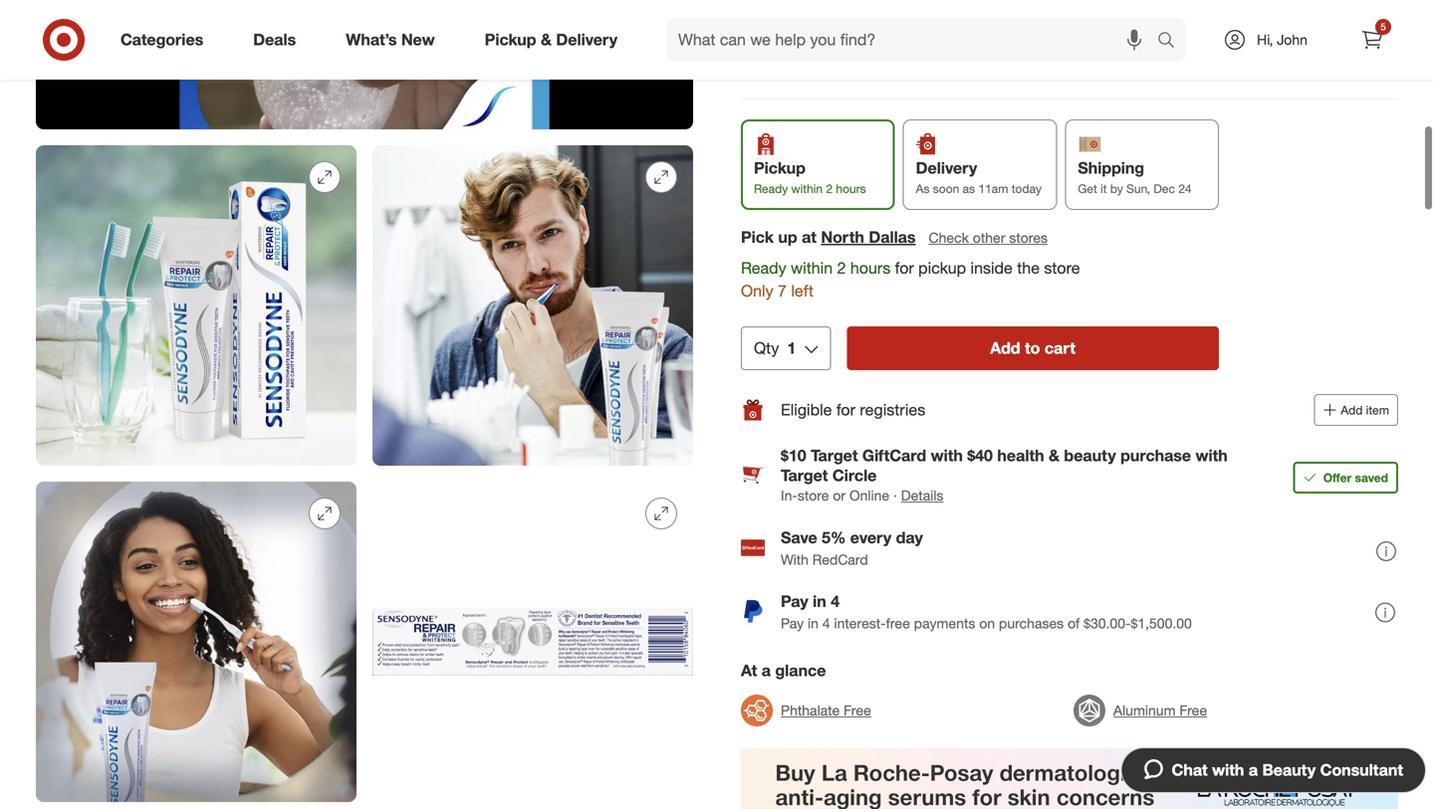 Task type: vqa. For each thing, say whether or not it's contained in the screenshot.
24
yes



Task type: locate. For each thing, give the bounding box(es) containing it.
sun,
[[1127, 182, 1151, 197]]

within up at
[[792, 182, 823, 197]]

1 vertical spatial pickup
[[754, 159, 806, 178]]

store right the
[[1045, 259, 1081, 278]]

1 within from the top
[[792, 182, 823, 197]]

pickup inside pickup ready within 2 hours
[[754, 159, 806, 178]]

in down redcard
[[813, 592, 827, 612]]

beauty
[[1064, 446, 1116, 466]]

1 free from the left
[[844, 702, 872, 720]]

free right 'phthalate'
[[844, 702, 872, 720]]

a inside button
[[1249, 761, 1258, 781]]

add
[[991, 339, 1021, 358], [1341, 403, 1363, 418]]

0 vertical spatial store
[[1045, 259, 1081, 278]]

in left interest-
[[808, 615, 819, 633]]

for
[[895, 259, 914, 278], [837, 401, 856, 420]]

4 up interest-
[[831, 592, 840, 612]]

1 vertical spatial add
[[1341, 403, 1363, 418]]

0 horizontal spatial 4
[[823, 615, 830, 633]]

1 vertical spatial store
[[798, 487, 829, 505]]

0 horizontal spatial &
[[541, 30, 552, 49]]

2 within from the top
[[791, 259, 833, 278]]

pay
[[781, 592, 809, 612], [781, 615, 804, 633]]

chat
[[1172, 761, 1208, 781]]

7
[[778, 282, 787, 301]]

store left or
[[798, 487, 829, 505]]

add to cart button
[[847, 327, 1219, 371]]

1 vertical spatial in
[[808, 615, 819, 633]]

0 vertical spatial add
[[991, 339, 1021, 358]]

2 up pick up at north dallas
[[826, 182, 833, 197]]

at
[[802, 228, 817, 247]]

1 horizontal spatial delivery
[[916, 159, 978, 178]]

4
[[831, 592, 840, 612], [823, 615, 830, 633]]

0 vertical spatial pickup
[[485, 30, 537, 49]]

0 vertical spatial pay
[[781, 592, 809, 612]]

offer
[[1324, 471, 1352, 486]]

pickup
[[485, 30, 537, 49], [754, 159, 806, 178]]

offer saved button
[[1294, 462, 1399, 494]]

categories
[[121, 30, 203, 49]]

1 horizontal spatial free
[[1180, 702, 1208, 720]]

1 vertical spatial within
[[791, 259, 833, 278]]

within up left
[[791, 259, 833, 278]]

store inside $10 target giftcard with $40 health & beauty purchase with target circle in-store or online ∙ details
[[798, 487, 829, 505]]

0 horizontal spatial store
[[798, 487, 829, 505]]

categories link
[[104, 18, 228, 62]]

1 vertical spatial ready
[[741, 259, 787, 278]]

add left the "to"
[[991, 339, 1021, 358]]

ready
[[754, 182, 788, 197], [741, 259, 787, 278]]

$10
[[781, 446, 807, 466]]

0 vertical spatial hours
[[836, 182, 866, 197]]

target down $10
[[781, 466, 828, 486]]

0 vertical spatial 2
[[826, 182, 833, 197]]

0 vertical spatial target
[[811, 446, 858, 466]]

1 horizontal spatial &
[[1049, 446, 1060, 466]]

0 vertical spatial &
[[541, 30, 552, 49]]

within
[[792, 182, 823, 197], [791, 259, 833, 278]]

add left item
[[1341, 403, 1363, 418]]

1 horizontal spatial 4
[[831, 592, 840, 612]]

aluminum
[[1114, 702, 1176, 720]]

0 horizontal spatial delivery
[[556, 30, 618, 49]]

1 vertical spatial a
[[1249, 761, 1258, 781]]

free right aluminum
[[1180, 702, 1208, 720]]

1 horizontal spatial 2
[[837, 259, 846, 278]]

0 horizontal spatial free
[[844, 702, 872, 720]]

inside
[[971, 259, 1013, 278]]

redcard
[[813, 552, 868, 569]]

1 vertical spatial for
[[837, 401, 856, 420]]

store inside ready within 2 hours for pickup inside the store only 7 left
[[1045, 259, 1081, 278]]

4 left interest-
[[823, 615, 830, 633]]

target up "circle"
[[811, 446, 858, 466]]

1 vertical spatial delivery
[[916, 159, 978, 178]]

free inside button
[[844, 702, 872, 720]]

pickup up 'up'
[[754, 159, 806, 178]]

a left "beauty"
[[1249, 761, 1258, 781]]

2 free from the left
[[1180, 702, 1208, 720]]

pickup for &
[[485, 30, 537, 49]]

0 vertical spatial for
[[895, 259, 914, 278]]

save 5% every day with redcard
[[781, 529, 923, 569]]

ready up pick
[[754, 182, 788, 197]]

target
[[811, 446, 858, 466], [781, 466, 828, 486]]

qty
[[754, 339, 779, 358]]

0 vertical spatial within
[[792, 182, 823, 197]]

every
[[851, 529, 892, 548]]

add inside button
[[1341, 403, 1363, 418]]

hours up the north
[[836, 182, 866, 197]]

pickup right new
[[485, 30, 537, 49]]

1 horizontal spatial store
[[1045, 259, 1081, 278]]

glance
[[775, 662, 826, 681]]

0 vertical spatial in
[[813, 592, 827, 612]]

1 horizontal spatial add
[[1341, 403, 1363, 418]]

as
[[963, 182, 975, 197]]

with
[[931, 446, 963, 466], [1196, 446, 1228, 466], [1213, 761, 1245, 781]]

1ct link
[[743, 27, 793, 71]]

hi,
[[1257, 31, 1274, 48]]

1 vertical spatial hours
[[851, 259, 891, 278]]

for inside ready within 2 hours for pickup inside the store only 7 left
[[895, 259, 914, 278]]

1 horizontal spatial for
[[895, 259, 914, 278]]

0 vertical spatial ready
[[754, 182, 788, 197]]

0 horizontal spatial pickup
[[485, 30, 537, 49]]

1 vertical spatial 2
[[837, 259, 846, 278]]

2
[[826, 182, 833, 197], [837, 259, 846, 278]]

free for phthalate free
[[844, 702, 872, 720]]

free inside button
[[1180, 702, 1208, 720]]

details
[[901, 487, 944, 505]]

delivery inside delivery as soon as 11am today
[[916, 159, 978, 178]]

north
[[821, 228, 865, 247]]

aluminum free
[[1114, 702, 1208, 720]]

advertisement region
[[741, 749, 1399, 810]]

search button
[[1149, 18, 1197, 66]]

dallas
[[869, 228, 916, 247]]

check other stores button
[[928, 228, 1049, 249]]

a right at
[[762, 662, 771, 681]]

registries
[[860, 401, 926, 420]]

health
[[998, 446, 1045, 466]]

with right chat
[[1213, 761, 1245, 781]]

item
[[1367, 403, 1390, 418]]

add for add item
[[1341, 403, 1363, 418]]

ready up the only
[[741, 259, 787, 278]]

ready inside ready within 2 hours for pickup inside the store only 7 left
[[741, 259, 787, 278]]

sensodyne whitening repair and protect toothpaste for sensitive teeth - 3.4oz, 6 of 8 image
[[373, 482, 693, 803]]

0 vertical spatial delivery
[[556, 30, 618, 49]]

add to cart
[[991, 339, 1076, 358]]

1 vertical spatial pay
[[781, 615, 804, 633]]

today
[[1012, 182, 1042, 197]]

5%
[[822, 529, 846, 548]]

0 horizontal spatial add
[[991, 339, 1021, 358]]

for right eligible
[[837, 401, 856, 420]]

1 horizontal spatial pickup
[[754, 159, 806, 178]]

1 vertical spatial &
[[1049, 446, 1060, 466]]

pay up the glance
[[781, 615, 804, 633]]

pay down 'with'
[[781, 592, 809, 612]]

for down dallas
[[895, 259, 914, 278]]

What can we help you find? suggestions appear below search field
[[667, 18, 1163, 62]]

with
[[781, 552, 809, 569]]

2 down the north
[[837, 259, 846, 278]]

stores
[[1010, 230, 1048, 247]]

1 horizontal spatial a
[[1249, 761, 1258, 781]]

5 link
[[1351, 18, 1395, 62]]

store
[[1045, 259, 1081, 278], [798, 487, 829, 505]]

& inside $10 target giftcard with $40 health & beauty purchase with target circle in-store or online ∙ details
[[1049, 446, 1060, 466]]

hours down north dallas button
[[851, 259, 891, 278]]

phthalate free
[[781, 702, 872, 720]]

what's new
[[346, 30, 435, 49]]

$40
[[968, 446, 993, 466]]

of
[[1068, 615, 1080, 633]]

in-
[[781, 487, 798, 505]]

0 vertical spatial a
[[762, 662, 771, 681]]

beauty
[[1263, 761, 1316, 781]]

1 vertical spatial 4
[[823, 615, 830, 633]]

a
[[762, 662, 771, 681], [1249, 761, 1258, 781]]

john
[[1277, 31, 1308, 48]]

&
[[541, 30, 552, 49], [1049, 446, 1060, 466]]

up
[[778, 228, 798, 247]]

1
[[787, 339, 796, 358]]

with inside button
[[1213, 761, 1245, 781]]

0 horizontal spatial 2
[[826, 182, 833, 197]]

saved
[[1355, 471, 1389, 486]]

circle
[[833, 466, 877, 486]]

add inside 'button'
[[991, 339, 1021, 358]]

delivery
[[556, 30, 618, 49], [916, 159, 978, 178]]



Task type: describe. For each thing, give the bounding box(es) containing it.
pickup & delivery link
[[468, 18, 643, 62]]

at
[[741, 662, 757, 681]]

aluminum free button
[[1074, 690, 1208, 733]]

within inside pickup ready within 2 hours
[[792, 182, 823, 197]]

check other stores
[[929, 230, 1048, 247]]

cart
[[1045, 339, 1076, 358]]

11am
[[979, 182, 1009, 197]]

consultant
[[1321, 761, 1404, 781]]

check
[[929, 230, 969, 247]]

add item button
[[1314, 395, 1399, 427]]

search
[[1149, 32, 1197, 51]]

only
[[741, 282, 774, 301]]

on
[[980, 615, 995, 633]]

free
[[886, 615, 910, 633]]

what's new link
[[329, 18, 460, 62]]

0 vertical spatial 4
[[831, 592, 840, 612]]

deals link
[[236, 18, 321, 62]]

0 horizontal spatial a
[[762, 662, 771, 681]]

shipping
[[1078, 159, 1145, 178]]

pick up at north dallas
[[741, 228, 916, 247]]

hours inside pickup ready within 2 hours
[[836, 182, 866, 197]]

sensodyne whitening repair and protect toothpaste for sensitive teeth - 3.4oz, 4 of 8 image
[[373, 146, 693, 466]]

hi, john
[[1257, 31, 1308, 48]]

add for add to cart
[[991, 339, 1021, 358]]

∙
[[894, 487, 897, 505]]

ready inside pickup ready within 2 hours
[[754, 182, 788, 197]]

online
[[850, 487, 890, 505]]

pickup for ready
[[754, 159, 806, 178]]

2 pay from the top
[[781, 615, 804, 633]]

with right purchase
[[1196, 446, 1228, 466]]

0 horizontal spatial for
[[837, 401, 856, 420]]

add item
[[1341, 403, 1390, 418]]

pickup
[[919, 259, 966, 278]]

delivery as soon as 11am today
[[916, 159, 1042, 197]]

chat with a beauty consultant button
[[1121, 748, 1427, 794]]

purchases
[[999, 615, 1064, 633]]

pickup & delivery
[[485, 30, 618, 49]]

$1,500.00
[[1131, 615, 1192, 633]]

what's
[[346, 30, 397, 49]]

get
[[1078, 182, 1098, 197]]

phthalate
[[781, 702, 840, 720]]

by
[[1111, 182, 1124, 197]]

phthalate free button
[[741, 690, 872, 733]]

interest-
[[834, 615, 886, 633]]

with left $40
[[931, 446, 963, 466]]

dec
[[1154, 182, 1176, 197]]

2 inside pickup ready within 2 hours
[[826, 182, 833, 197]]

payments
[[914, 615, 976, 633]]

or
[[833, 487, 846, 505]]

2ct link
[[801, 27, 849, 71]]

$10 target giftcard with $40 health & beauty purchase with target circle in-store or online ∙ details
[[781, 446, 1228, 505]]

24
[[1179, 182, 1192, 197]]

it
[[1101, 182, 1107, 197]]

hours inside ready within 2 hours for pickup inside the store only 7 left
[[851, 259, 891, 278]]

pick
[[741, 228, 774, 247]]

at a glance
[[741, 662, 826, 681]]

eligible for registries
[[781, 401, 926, 420]]

qty 1
[[754, 339, 796, 358]]

day
[[896, 529, 923, 548]]

pickup ready within 2 hours
[[754, 159, 866, 197]]

other
[[973, 230, 1006, 247]]

north dallas button
[[821, 227, 916, 249]]

chat with a beauty consultant
[[1172, 761, 1404, 781]]

2ct
[[814, 39, 836, 59]]

details button
[[901, 486, 944, 506]]

the
[[1017, 259, 1040, 278]]

offer saved
[[1324, 471, 1389, 486]]

free for aluminum free
[[1180, 702, 1208, 720]]

ready within 2 hours for pickup inside the store only 7 left
[[741, 259, 1081, 301]]

pay in 4 pay in 4 interest-free payments on purchases of $30.00-$1,500.00
[[781, 592, 1192, 633]]

within inside ready within 2 hours for pickup inside the store only 7 left
[[791, 259, 833, 278]]

to
[[1025, 339, 1040, 358]]

$30.00-
[[1084, 615, 1131, 633]]

2 inside ready within 2 hours for pickup inside the store only 7 left
[[837, 259, 846, 278]]

1ct
[[756, 39, 780, 59]]

eligible
[[781, 401, 832, 420]]

purchase
[[1121, 446, 1192, 466]]

left
[[791, 282, 814, 301]]

1 pay from the top
[[781, 592, 809, 612]]

new
[[401, 30, 435, 49]]

deals
[[253, 30, 296, 49]]

sensodyne whitening repair and protect toothpaste for sensitive teeth - 3.4oz, 3 of 8 image
[[36, 146, 357, 466]]

soon
[[933, 182, 960, 197]]

sensodyne whitening repair and protect toothpaste for sensitive teeth - 3.4oz, 5 of 8 image
[[36, 482, 357, 803]]

5
[[1381, 20, 1387, 33]]

1 vertical spatial target
[[781, 466, 828, 486]]



